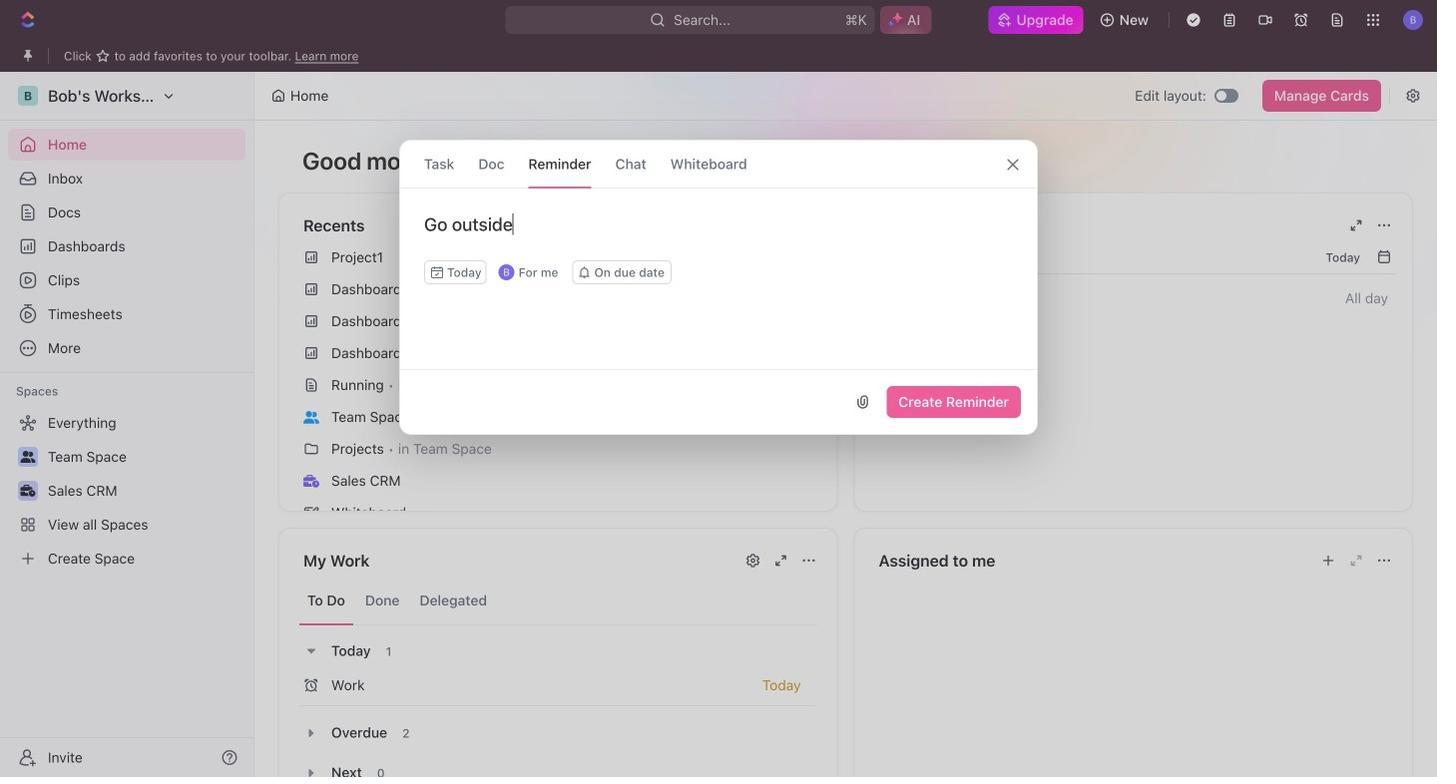 Task type: vqa. For each thing, say whether or not it's contained in the screenshot.
the bottommost PROJECTS
no



Task type: describe. For each thing, give the bounding box(es) containing it.
business time image
[[303, 475, 319, 488]]

user group image
[[303, 411, 319, 424]]

sidebar navigation
[[0, 72, 254, 777]]



Task type: locate. For each thing, give the bounding box(es) containing it.
tree inside sidebar navigation
[[8, 407, 245, 575]]

dialog
[[399, 140, 1038, 435]]

Reminder na﻿me or type '/' for commands text field
[[400, 213, 1037, 260]]

tab list
[[299, 577, 817, 626]]

tree
[[8, 407, 245, 575]]



